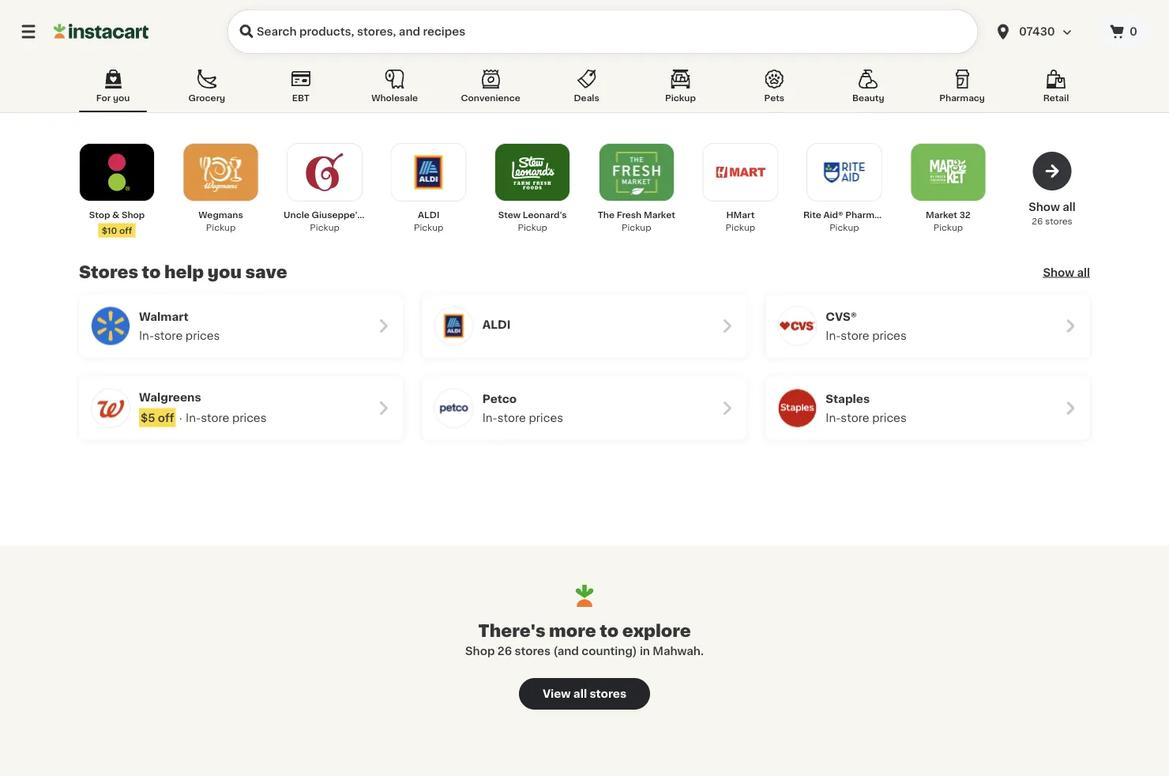 Task type: vqa. For each thing, say whether or not it's contained in the screenshot.
3-
no



Task type: describe. For each thing, give the bounding box(es) containing it.
counting)
[[582, 646, 637, 657]]

grocery button
[[173, 66, 241, 112]]

for you button
[[79, 66, 147, 112]]

to inside there's more to explore shop 26 stores (and counting) in mahwah.
[[600, 622, 619, 639]]

in- down walgreens
[[186, 412, 201, 423]]

uncle
[[284, 211, 310, 219]]

petco image
[[435, 389, 473, 427]]

stew leonard's pickup
[[499, 211, 567, 232]]

shop inside there's more to explore shop 26 stores (and counting) in mahwah.
[[466, 646, 495, 657]]

ebt
[[292, 94, 310, 102]]

aldi for aldi
[[483, 319, 511, 330]]

aid®
[[824, 211, 844, 219]]

walmart image
[[92, 307, 130, 345]]

for you
[[96, 94, 130, 102]]

wegmans
[[199, 211, 243, 219]]

market inside market 32 pickup
[[926, 211, 958, 219]]

view all stores
[[543, 688, 627, 699]]

aldi link
[[423, 294, 747, 358]]

wholesale
[[372, 94, 418, 102]]

&
[[112, 211, 120, 219]]

aldi image
[[402, 145, 456, 199]]

help
[[164, 264, 204, 281]]

all for show all 26 stores
[[1063, 202, 1076, 213]]

mahwah.
[[653, 646, 704, 657]]

Search field
[[228, 9, 978, 54]]

retail button
[[1023, 66, 1091, 112]]

stores to help you save
[[79, 264, 287, 281]]

walgreens
[[139, 392, 201, 403]]

pickup inside stew leonard's pickup
[[518, 223, 548, 232]]

$10
[[102, 226, 117, 235]]

32
[[960, 211, 971, 219]]

pharmacy inside the pharmacy button
[[940, 94, 986, 102]]

cvs® image
[[779, 307, 817, 345]]

giuseppe's
[[312, 211, 362, 219]]

pickup inside the fresh market pickup
[[622, 223, 652, 232]]

show all button
[[1044, 264, 1091, 280]]

(and
[[554, 646, 579, 657]]

store for petco
[[498, 412, 526, 423]]

stores
[[79, 264, 138, 281]]

more
[[549, 622, 596, 639]]

cvs®
[[826, 311, 857, 322]]

1 vertical spatial off
[[158, 412, 174, 423]]

rite aid® pharmacy image
[[818, 145, 872, 199]]

hmart
[[727, 211, 755, 219]]

in
[[640, 646, 650, 657]]

show for show all 26 stores
[[1029, 202, 1061, 213]]

07430 button
[[985, 9, 1099, 54]]

hmart image
[[714, 145, 768, 199]]

shop inside "stop & shop $10 off"
[[122, 211, 145, 219]]

all for view all stores
[[574, 688, 587, 699]]

prices for staples in-store prices
[[873, 412, 907, 423]]

26 inside show all 26 stores
[[1032, 217, 1043, 226]]

stores inside show all 26 stores
[[1046, 217, 1073, 226]]

in- for walmart in-store prices
[[139, 330, 154, 341]]

stores to help you save tab panel
[[71, 138, 1099, 440]]

the fresh market pickup
[[598, 211, 676, 232]]

convenience
[[461, 94, 521, 102]]

there's more to explore shop 26 stores (and counting) in mahwah.
[[466, 622, 704, 657]]

retail
[[1044, 94, 1070, 102]]

pets
[[765, 94, 785, 102]]

show all
[[1044, 267, 1091, 278]]

market 32 image
[[922, 145, 976, 199]]

stores inside there's more to explore shop 26 stores (and counting) in mahwah.
[[515, 646, 551, 657]]

view
[[543, 688, 571, 699]]

hmart pickup
[[726, 211, 756, 232]]

walmart
[[139, 311, 189, 322]]

stew leonard's image
[[506, 145, 560, 199]]

wholesale button
[[361, 66, 429, 112]]

you inside tab panel
[[208, 264, 242, 281]]

you inside button
[[113, 94, 130, 102]]

view all stores link
[[519, 678, 650, 710]]

walmart in-store prices
[[139, 311, 220, 341]]



Task type: locate. For each thing, give the bounding box(es) containing it.
you
[[113, 94, 130, 102], [208, 264, 242, 281]]

prices inside petco in-store prices
[[529, 412, 564, 423]]

staples image
[[779, 389, 817, 427]]

prices for petco in-store prices
[[529, 412, 564, 423]]

1 vertical spatial shop
[[466, 646, 495, 657]]

you right for
[[113, 94, 130, 102]]

store inside petco in-store prices
[[498, 412, 526, 423]]

all inside button
[[574, 688, 587, 699]]

store for staples
[[841, 412, 870, 423]]

shop categories tab list
[[79, 66, 1091, 112]]

1 vertical spatial stores
[[515, 646, 551, 657]]

26
[[1032, 217, 1043, 226], [498, 646, 512, 657]]

07430 button
[[994, 9, 1089, 54]]

0 horizontal spatial pharmacy
[[846, 211, 891, 219]]

1 horizontal spatial pharmacy
[[940, 94, 986, 102]]

in- inside cvs® in-store prices
[[826, 330, 841, 341]]

show inside show all 26 stores
[[1029, 202, 1061, 213]]

2 horizontal spatial all
[[1078, 267, 1091, 278]]

ebt button
[[267, 66, 335, 112]]

all inside popup button
[[1078, 267, 1091, 278]]

show inside popup button
[[1044, 267, 1075, 278]]

pickup inside market 32 pickup
[[934, 223, 964, 232]]

pickup inside rite aid® pharmacy pickup
[[830, 223, 860, 232]]

off right the $10
[[119, 226, 132, 235]]

store inside cvs® in-store prices
[[841, 330, 870, 341]]

beauty button
[[835, 66, 903, 112]]

in-
[[139, 330, 154, 341], [826, 330, 841, 341], [186, 412, 201, 423], [483, 412, 498, 423], [826, 412, 841, 423]]

save
[[245, 264, 287, 281]]

petco
[[483, 393, 517, 404]]

0 vertical spatial 26
[[1032, 217, 1043, 226]]

in-store prices
[[186, 412, 267, 423]]

view all stores button
[[519, 678, 650, 710]]

staples
[[826, 393, 870, 404]]

market left 32
[[926, 211, 958, 219]]

leonard's
[[523, 211, 567, 219]]

1 vertical spatial all
[[1078, 267, 1091, 278]]

0 horizontal spatial 26
[[498, 646, 512, 657]]

0 vertical spatial pharmacy
[[940, 94, 986, 102]]

shop
[[122, 211, 145, 219], [466, 646, 495, 657]]

prices for cvs® in-store prices
[[873, 330, 907, 341]]

prices inside walmart in-store prices
[[186, 330, 220, 341]]

1 vertical spatial 26
[[498, 646, 512, 657]]

1 horizontal spatial you
[[208, 264, 242, 281]]

petco in-store prices
[[483, 393, 564, 423]]

aldi pickup
[[414, 211, 444, 232]]

pickup button
[[647, 66, 715, 112]]

explore
[[623, 622, 691, 639]]

0 horizontal spatial all
[[574, 688, 587, 699]]

store inside staples in-store prices
[[841, 412, 870, 423]]

in- down staples
[[826, 412, 841, 423]]

in- down petco
[[483, 412, 498, 423]]

26 inside there's more to explore shop 26 stores (and counting) in mahwah.
[[498, 646, 512, 657]]

0 vertical spatial shop
[[122, 211, 145, 219]]

in- down cvs®
[[826, 330, 841, 341]]

0 horizontal spatial aldi
[[418, 211, 440, 219]]

staples in-store prices
[[826, 393, 907, 423]]

0 horizontal spatial off
[[119, 226, 132, 235]]

in- for petco in-store prices
[[483, 412, 498, 423]]

0 vertical spatial stores
[[1046, 217, 1073, 226]]

show
[[1029, 202, 1061, 213], [1044, 267, 1075, 278]]

to inside tab panel
[[142, 264, 161, 281]]

0 vertical spatial off
[[119, 226, 132, 235]]

store down petco
[[498, 412, 526, 423]]

store down the walmart at the top of the page
[[154, 330, 183, 341]]

$5 off
[[141, 412, 174, 423]]

stores inside button
[[590, 688, 627, 699]]

grocery
[[189, 94, 225, 102]]

stop & shop $10 off
[[89, 211, 145, 235]]

all for show all
[[1078, 267, 1091, 278]]

0 button
[[1099, 16, 1151, 47]]

in- inside staples in-store prices
[[826, 412, 841, 423]]

pets button
[[741, 66, 809, 112]]

stores down there's
[[515, 646, 551, 657]]

stop & shop image
[[90, 145, 144, 199]]

1 vertical spatial aldi
[[483, 319, 511, 330]]

aldi for aldi pickup
[[418, 211, 440, 219]]

1 market from the left
[[644, 211, 676, 219]]

aldi inside aldi pickup
[[418, 211, 440, 219]]

pickup inside "uncle giuseppe's marketplace pickup"
[[310, 223, 340, 232]]

0 horizontal spatial shop
[[122, 211, 145, 219]]

store
[[154, 330, 183, 341], [841, 330, 870, 341], [201, 412, 229, 423], [498, 412, 526, 423], [841, 412, 870, 423]]

2 horizontal spatial stores
[[1046, 217, 1073, 226]]

store down staples
[[841, 412, 870, 423]]

pickup inside button
[[665, 94, 696, 102]]

shop right &
[[122, 211, 145, 219]]

0 vertical spatial you
[[113, 94, 130, 102]]

all inside show all 26 stores
[[1063, 202, 1076, 213]]

market 32 pickup
[[926, 211, 971, 232]]

aldi
[[418, 211, 440, 219], [483, 319, 511, 330]]

0 horizontal spatial stores
[[515, 646, 551, 657]]

1 horizontal spatial 26
[[1032, 217, 1043, 226]]

0 vertical spatial to
[[142, 264, 161, 281]]

all
[[1063, 202, 1076, 213], [1078, 267, 1091, 278], [574, 688, 587, 699]]

off right $5
[[158, 412, 174, 423]]

stew
[[499, 211, 521, 219]]

marketplace
[[365, 211, 421, 219]]

market inside the fresh market pickup
[[644, 211, 676, 219]]

store down walgreens
[[201, 412, 229, 423]]

to up counting)
[[600, 622, 619, 639]]

to
[[142, 264, 161, 281], [600, 622, 619, 639]]

market
[[644, 211, 676, 219], [926, 211, 958, 219]]

stores up show all at the top of the page
[[1046, 217, 1073, 226]]

26 right 32
[[1032, 217, 1043, 226]]

1 vertical spatial pharmacy
[[846, 211, 891, 219]]

you right the help
[[208, 264, 242, 281]]

None search field
[[228, 9, 978, 54]]

stores
[[1046, 217, 1073, 226], [515, 646, 551, 657], [590, 688, 627, 699]]

26 down there's
[[498, 646, 512, 657]]

pharmacy
[[940, 94, 986, 102], [846, 211, 891, 219]]

07430
[[1020, 26, 1056, 37]]

aldi down aldi image at top left
[[418, 211, 440, 219]]

store for cvs®
[[841, 330, 870, 341]]

shop down there's
[[466, 646, 495, 657]]

1 horizontal spatial off
[[158, 412, 174, 423]]

walgreens image
[[92, 389, 130, 427]]

2 vertical spatial all
[[574, 688, 587, 699]]

1 horizontal spatial market
[[926, 211, 958, 219]]

pharmacy inside rite aid® pharmacy pickup
[[846, 211, 891, 219]]

there's
[[478, 622, 546, 639]]

pharmacy up market 32 image
[[940, 94, 986, 102]]

pickup inside wegmans pickup
[[206, 223, 236, 232]]

1 horizontal spatial stores
[[590, 688, 627, 699]]

instacart image
[[54, 22, 149, 41]]

in- inside walmart in-store prices
[[139, 330, 154, 341]]

0 vertical spatial aldi
[[418, 211, 440, 219]]

0 horizontal spatial market
[[644, 211, 676, 219]]

deals button
[[553, 66, 621, 112]]

0 vertical spatial all
[[1063, 202, 1076, 213]]

rite
[[804, 211, 822, 219]]

in- down the walmart at the top of the page
[[139, 330, 154, 341]]

rite aid® pharmacy pickup
[[804, 211, 891, 232]]

1 vertical spatial you
[[208, 264, 242, 281]]

1 vertical spatial show
[[1044, 267, 1075, 278]]

1 horizontal spatial aldi
[[483, 319, 511, 330]]

aldi image
[[435, 307, 473, 345]]

off
[[119, 226, 132, 235], [158, 412, 174, 423]]

$5
[[141, 412, 155, 423]]

store for walmart
[[154, 330, 183, 341]]

2 market from the left
[[926, 211, 958, 219]]

off inside "stop & shop $10 off"
[[119, 226, 132, 235]]

stop
[[89, 211, 110, 219]]

fresh
[[617, 211, 642, 219]]

show down show all 26 stores at top
[[1044, 267, 1075, 278]]

prices inside staples in-store prices
[[873, 412, 907, 423]]

in- inside petco in-store prices
[[483, 412, 498, 423]]

2 vertical spatial stores
[[590, 688, 627, 699]]

show for show all
[[1044, 267, 1075, 278]]

the
[[598, 211, 615, 219]]

1 horizontal spatial to
[[600, 622, 619, 639]]

store down cvs®
[[841, 330, 870, 341]]

prices for walmart in-store prices
[[186, 330, 220, 341]]

wegmans image
[[194, 145, 248, 199]]

0 vertical spatial show
[[1029, 202, 1061, 213]]

show up show all at the top of the page
[[1029, 202, 1061, 213]]

market right fresh
[[644, 211, 676, 219]]

prices inside cvs® in-store prices
[[873, 330, 907, 341]]

uncle giuseppe's marketplace image
[[298, 145, 352, 199]]

wegmans pickup
[[199, 211, 243, 232]]

beauty
[[853, 94, 885, 102]]

prices
[[186, 330, 220, 341], [873, 330, 907, 341], [232, 412, 267, 423], [529, 412, 564, 423], [873, 412, 907, 423]]

0 horizontal spatial you
[[113, 94, 130, 102]]

aldi right aldi icon
[[483, 319, 511, 330]]

uncle giuseppe's marketplace pickup
[[284, 211, 421, 232]]

0
[[1130, 26, 1138, 37]]

stores down counting)
[[590, 688, 627, 699]]

cvs® in-store prices
[[826, 311, 907, 341]]

pharmacy button
[[929, 66, 997, 112]]

pharmacy right aid®
[[846, 211, 891, 219]]

for
[[96, 94, 111, 102]]

0 horizontal spatial to
[[142, 264, 161, 281]]

deals
[[574, 94, 600, 102]]

in- for cvs® in-store prices
[[826, 330, 841, 341]]

1 vertical spatial to
[[600, 622, 619, 639]]

convenience button
[[455, 66, 527, 112]]

1 horizontal spatial all
[[1063, 202, 1076, 213]]

1 horizontal spatial shop
[[466, 646, 495, 657]]

in- for staples in-store prices
[[826, 412, 841, 423]]

to left the help
[[142, 264, 161, 281]]

show all 26 stores
[[1029, 202, 1076, 226]]

store inside walmart in-store prices
[[154, 330, 183, 341]]

pickup
[[665, 94, 696, 102], [206, 223, 236, 232], [310, 223, 340, 232], [414, 223, 444, 232], [518, 223, 548, 232], [622, 223, 652, 232], [726, 223, 756, 232], [830, 223, 860, 232], [934, 223, 964, 232]]

the fresh market image
[[610, 145, 664, 199]]



